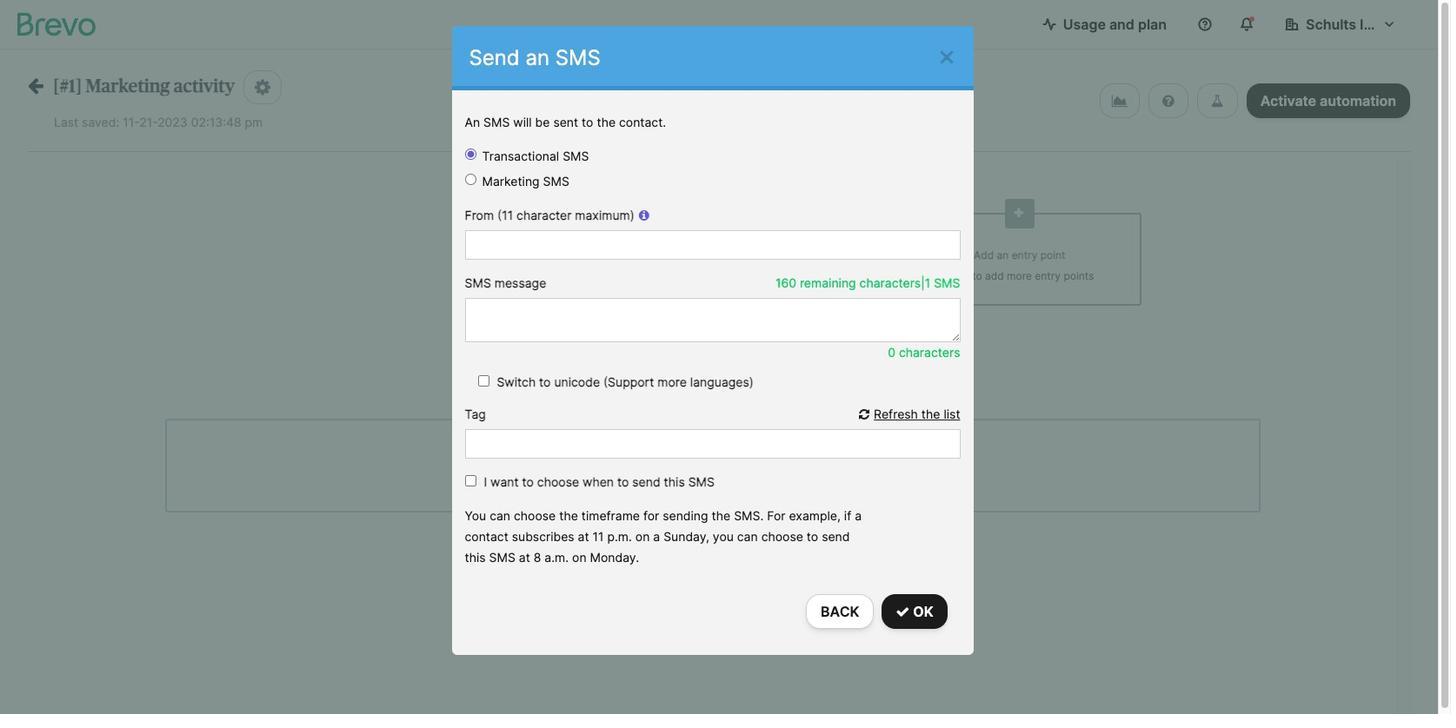 Task type: locate. For each thing, give the bounding box(es) containing it.
more right (support
[[658, 375, 687, 390]]

characters|
[[860, 276, 925, 291]]

at left 11
[[578, 530, 589, 545]]

refresh the list link
[[859, 407, 961, 422]]

want
[[491, 475, 519, 490]]

0 horizontal spatial at
[[519, 551, 530, 566]]

1 vertical spatial more
[[658, 375, 687, 390]]

add up add
[[974, 249, 994, 262]]

cog image
[[255, 78, 271, 97]]

to right want
[[522, 475, 534, 490]]

choose down for on the right of page
[[762, 530, 804, 545]]

the up you
[[712, 509, 731, 524]]

the up add new conditions link
[[715, 455, 732, 468]]

None radio
[[465, 174, 476, 185]]

switch
[[497, 375, 536, 390]]

marketing up 11-
[[86, 77, 170, 96]]

sms
[[556, 45, 601, 70], [484, 115, 510, 130], [563, 149, 589, 164], [543, 174, 570, 189], [465, 276, 491, 291], [934, 276, 961, 291], [689, 475, 715, 490], [489, 551, 516, 566]]

at
[[578, 530, 589, 545], [519, 551, 530, 566]]

0 characters
[[888, 346, 961, 360]]

to left add
[[973, 270, 982, 283]]

from (11 character maximum)
[[465, 208, 635, 223]]

weekdays
[[786, 270, 836, 283]]

0 vertical spatial an
[[526, 45, 550, 70]]

send an sms
[[469, 45, 601, 70]]

only
[[839, 270, 862, 283]]

1 vertical spatial an
[[997, 249, 1009, 262]]

0 horizontal spatial send
[[633, 475, 661, 490]]

the left list
[[922, 407, 941, 422]]

unicode
[[554, 375, 600, 390]]

choose up subscribes
[[514, 509, 556, 524]]

0 horizontal spatial this
[[465, 551, 486, 566]]

marketing down "transactional"
[[482, 174, 540, 189]]

11
[[593, 530, 604, 545]]

sms.
[[734, 509, 764, 524]]

point
[[1041, 249, 1066, 262]]

marketing
[[86, 77, 170, 96], [482, 174, 540, 189]]

0 vertical spatial more
[[1007, 270, 1032, 283]]

sms left the message on the top of the page
[[465, 276, 491, 291]]

sms right 1 on the right of page
[[934, 276, 961, 291]]

to right 'when'
[[617, 475, 629, 490]]

sent
[[553, 115, 578, 130]]

0 vertical spatial choose
[[537, 475, 579, 490]]

an sms will be sent to the contact.
[[465, 115, 666, 130]]

an right send
[[526, 45, 550, 70]]

0 horizontal spatial more
[[658, 375, 687, 390]]

inc
[[1360, 16, 1381, 33]]

on right a.m.
[[572, 551, 587, 566]]

if
[[844, 509, 852, 524]]

add
[[985, 270, 1004, 283]]

can right you at the left bottom
[[490, 509, 511, 524]]

ok button
[[882, 595, 948, 630]]

example,
[[789, 509, 841, 524]]

flask image
[[1211, 94, 1224, 108]]

1 horizontal spatial add
[[974, 249, 994, 262]]

0 horizontal spatial marketing
[[86, 77, 170, 96]]

1 vertical spatial send
[[822, 530, 850, 545]]

an inside add an entry point click to add more entry points
[[997, 249, 1009, 262]]

0 vertical spatial a
[[855, 509, 862, 524]]

schults
[[1306, 16, 1357, 33]]

form
[[452, 146, 974, 643]]

refresh the list
[[874, 407, 961, 422]]

None radio
[[465, 149, 476, 160]]

on down for
[[636, 530, 650, 545]]

0 horizontal spatial add
[[655, 475, 678, 490]]

1 horizontal spatial on
[[636, 530, 650, 545]]

this inside you can choose the timeframe for sending the sms. for example, if a contact subscribes at 11 p.m. on a sunday, you can choose to send this sms at 8 a.m. on monday.
[[465, 551, 486, 566]]

an for add
[[997, 249, 1009, 262]]

choose left 'when'
[[537, 475, 579, 490]]

0 vertical spatial can
[[490, 509, 511, 524]]

0 vertical spatial send
[[633, 475, 661, 490]]

you
[[713, 530, 734, 545]]

info circle image
[[639, 210, 649, 222]]

schults inc button
[[1271, 7, 1411, 42]]

1 horizontal spatial more
[[1007, 270, 1032, 283]]

entry left point
[[1012, 249, 1038, 262]]

daily
[[760, 270, 783, 283]]

1 horizontal spatial this
[[664, 475, 685, 490]]

to down example,
[[807, 530, 819, 545]]

on
[[636, 530, 650, 545], [572, 551, 587, 566]]

switch to unicode (support more languages)
[[497, 375, 754, 390]]

check image
[[896, 606, 910, 620]]

sunday,
[[664, 530, 710, 545]]

0 vertical spatial add
[[974, 249, 994, 262]]

automation
[[1320, 92, 1397, 110]]

can
[[490, 509, 511, 524], [737, 530, 758, 545]]

1 vertical spatial can
[[737, 530, 758, 545]]

None checkbox
[[465, 476, 476, 487]]

more right add
[[1007, 270, 1032, 283]]

an up add
[[997, 249, 1009, 262]]

activity
[[174, 77, 235, 96]]

usage and plan
[[1063, 16, 1167, 33]]

can down sms.
[[737, 530, 758, 545]]

1 horizontal spatial an
[[997, 249, 1009, 262]]

sms down contact
[[489, 551, 516, 566]]

sms down transactional sms on the left of the page
[[543, 174, 570, 189]]

1 vertical spatial marketing
[[482, 174, 540, 189]]

add an entry point click to add more entry points
[[946, 249, 1094, 283]]

sending
[[663, 509, 708, 524]]

from
[[465, 208, 494, 223]]

0 horizontal spatial an
[[526, 45, 550, 70]]

[#1]                             marketing activity
[[53, 77, 235, 96]]

1 horizontal spatial a
[[855, 509, 862, 524]]

entry down point
[[1035, 270, 1061, 283]]

at left 8
[[519, 551, 530, 566]]

marketing sms
[[482, 174, 570, 189]]

pm
[[245, 115, 263, 130]]

0 horizontal spatial on
[[572, 551, 587, 566]]

1 vertical spatial this
[[465, 551, 486, 566]]

characters
[[899, 346, 961, 360]]

None text field
[[465, 299, 961, 343]]

you can choose the timeframe for sending the sms. for example, if a contact subscribes at 11 p.m. on a sunday, you can choose to send this sms at 8 a.m. on monday.
[[465, 509, 862, 566]]

send down exit
[[633, 475, 661, 490]]

a
[[855, 509, 862, 524], [653, 530, 660, 545]]

0 vertical spatial this
[[664, 475, 685, 490]]

add inside exit & restart the workflow add new conditions
[[655, 475, 678, 490]]

send down if
[[822, 530, 850, 545]]

160 remaining characters| 1 sms
[[776, 276, 961, 291]]

p.m.
[[607, 530, 632, 545]]

a down for
[[653, 530, 660, 545]]

send inside you can choose the timeframe for sending the sms. for example, if a contact subscribes at 11 p.m. on a sunday, you can choose to send this sms at 8 a.m. on monday.
[[822, 530, 850, 545]]

add down &
[[655, 475, 678, 490]]

21-
[[139, 115, 158, 130]]

1 vertical spatial choose
[[514, 509, 556, 524]]

points
[[1064, 270, 1094, 283]]

1 horizontal spatial at
[[578, 530, 589, 545]]

send
[[633, 475, 661, 490], [822, 530, 850, 545]]

an
[[526, 45, 550, 70], [997, 249, 1009, 262]]

1 vertical spatial add
[[655, 475, 678, 490]]

0 horizontal spatial a
[[653, 530, 660, 545]]

None text field
[[465, 231, 961, 260], [465, 430, 961, 460], [465, 231, 961, 260], [465, 430, 961, 460]]

transactional
[[482, 149, 559, 164]]

this down &
[[664, 475, 685, 490]]

sms up "sent"
[[556, 45, 601, 70]]

activate
[[1261, 92, 1317, 110]]

usage
[[1063, 16, 1106, 33]]

02:13:48
[[191, 115, 241, 130]]

this
[[664, 475, 685, 490], [465, 551, 486, 566]]

when
[[583, 475, 614, 490]]

choose
[[537, 475, 579, 490], [514, 509, 556, 524], [762, 530, 804, 545]]

1
[[925, 276, 931, 291]]

marketing inside [#1]                             marketing activity 'link'
[[86, 77, 170, 96]]

(support
[[604, 375, 654, 390]]

i
[[484, 475, 487, 490]]

1 horizontal spatial send
[[822, 530, 850, 545]]

this down contact
[[465, 551, 486, 566]]

0 vertical spatial on
[[636, 530, 650, 545]]

1 horizontal spatial marketing
[[482, 174, 540, 189]]

a right if
[[855, 509, 862, 524]]

&
[[667, 455, 674, 468]]

a.m.
[[545, 551, 569, 566]]

[#1]
[[53, 77, 82, 96]]

transactional sms
[[482, 149, 589, 164]]

0 vertical spatial marketing
[[86, 77, 170, 96]]

the
[[597, 115, 616, 130], [922, 407, 941, 422], [715, 455, 732, 468], [559, 509, 578, 524], [712, 509, 731, 524]]

1 vertical spatial on
[[572, 551, 587, 566]]

last saved: 11-21-2023 02:13:48 pm
[[54, 115, 263, 130]]

none text field inside form
[[465, 299, 961, 343]]



Task type: vqa. For each thing, say whether or not it's contained in the screenshot.
ON to the left
yes



Task type: describe. For each thing, give the bounding box(es) containing it.
none radio inside form
[[465, 174, 476, 185]]

click
[[946, 270, 970, 283]]

× button
[[938, 38, 956, 72]]

remaining
[[800, 276, 856, 291]]

activate automation button
[[1247, 83, 1411, 118]]

usage and plan button
[[1029, 7, 1181, 42]]

form containing back
[[452, 146, 974, 643]]

1 vertical spatial a
[[653, 530, 660, 545]]

conditions
[[709, 475, 771, 490]]

new
[[681, 475, 706, 490]]

sms down restart
[[689, 475, 715, 490]]

an for send
[[526, 45, 550, 70]]

exit
[[646, 455, 664, 468]]

be
[[535, 115, 550, 130]]

back
[[821, 604, 860, 621]]

ok
[[910, 604, 934, 621]]

contact filter is unengaged_contacts 16:10 daily weekdays only startpoint #1
[[564, 249, 870, 304]]

an
[[465, 115, 480, 130]]

2 vertical spatial choose
[[762, 530, 804, 545]]

unengaged_contacts
[[602, 270, 728, 283]]

to right "sent"
[[582, 115, 594, 130]]

sms down "sent"
[[563, 149, 589, 164]]

startpoint
[[808, 290, 856, 304]]

plan
[[1138, 16, 1167, 33]]

area chart image
[[1112, 94, 1128, 108]]

the left contact. in the left of the page
[[597, 115, 616, 130]]

none checkbox inside form
[[465, 476, 476, 487]]

contact
[[465, 530, 509, 545]]

subscribes
[[512, 530, 575, 545]]

send
[[469, 45, 520, 70]]

1 vertical spatial entry
[[1035, 270, 1061, 283]]

restart
[[677, 455, 713, 468]]

#1
[[859, 290, 870, 304]]

[#1]                             marketing activity link
[[28, 77, 235, 96]]

contact.
[[619, 115, 666, 130]]

arrow left image
[[28, 77, 43, 95]]

16:10
[[731, 270, 757, 283]]

for
[[644, 509, 659, 524]]

refresh image
[[859, 409, 874, 421]]

exit & restart the workflow add new conditions
[[646, 455, 779, 490]]

workflow
[[735, 455, 779, 468]]

the inside exit & restart the workflow add new conditions
[[715, 455, 732, 468]]

timeframe
[[582, 509, 640, 524]]

languages)
[[690, 375, 754, 390]]

2023
[[158, 115, 188, 130]]

saved:
[[82, 115, 119, 130]]

0 vertical spatial at
[[578, 530, 589, 545]]

sms inside you can choose the timeframe for sending the sms. for example, if a contact subscribes at 11 p.m. on a sunday, you can choose to send this sms at 8 a.m. on monday.
[[489, 551, 516, 566]]

8
[[534, 551, 541, 566]]

schults inc
[[1306, 16, 1381, 33]]

tag
[[465, 407, 486, 422]]

to inside add an entry point click to add more entry points
[[973, 270, 982, 283]]

question circle image
[[1163, 94, 1175, 108]]

1 vertical spatial at
[[519, 551, 530, 566]]

×
[[938, 38, 956, 72]]

will
[[513, 115, 532, 130]]

0 horizontal spatial can
[[490, 509, 511, 524]]

character
[[517, 208, 572, 223]]

1 horizontal spatial can
[[737, 530, 758, 545]]

last
[[54, 115, 78, 130]]

sms right an
[[484, 115, 510, 130]]

(11
[[498, 208, 513, 223]]

none radio inside form
[[465, 149, 476, 160]]

sms message
[[465, 276, 546, 291]]

activate automation
[[1261, 92, 1397, 110]]

back button
[[806, 595, 874, 630]]

more inside form
[[658, 375, 687, 390]]

refresh
[[874, 407, 918, 422]]

maximum)
[[575, 208, 635, 223]]

contact
[[693, 249, 732, 262]]

list
[[944, 407, 961, 422]]

filter
[[564, 270, 589, 283]]

i want to choose when to send this sms
[[484, 475, 715, 490]]

to right switch
[[539, 375, 551, 390]]

more inside add an entry point click to add more entry points
[[1007, 270, 1032, 283]]

message
[[495, 276, 546, 291]]

add new conditions link
[[655, 475, 771, 490]]

160
[[776, 276, 797, 291]]

Switch to unicode (Support more languages) checkbox
[[478, 376, 489, 387]]

11-
[[123, 115, 139, 130]]

add inside add an entry point click to add more entry points
[[974, 249, 994, 262]]

the up subscribes
[[559, 509, 578, 524]]

0 vertical spatial entry
[[1012, 249, 1038, 262]]

to inside you can choose the timeframe for sending the sms. for example, if a contact subscribes at 11 p.m. on a sunday, you can choose to send this sms at 8 a.m. on monday.
[[807, 530, 819, 545]]

is
[[591, 270, 599, 283]]

marketing inside form
[[482, 174, 540, 189]]



